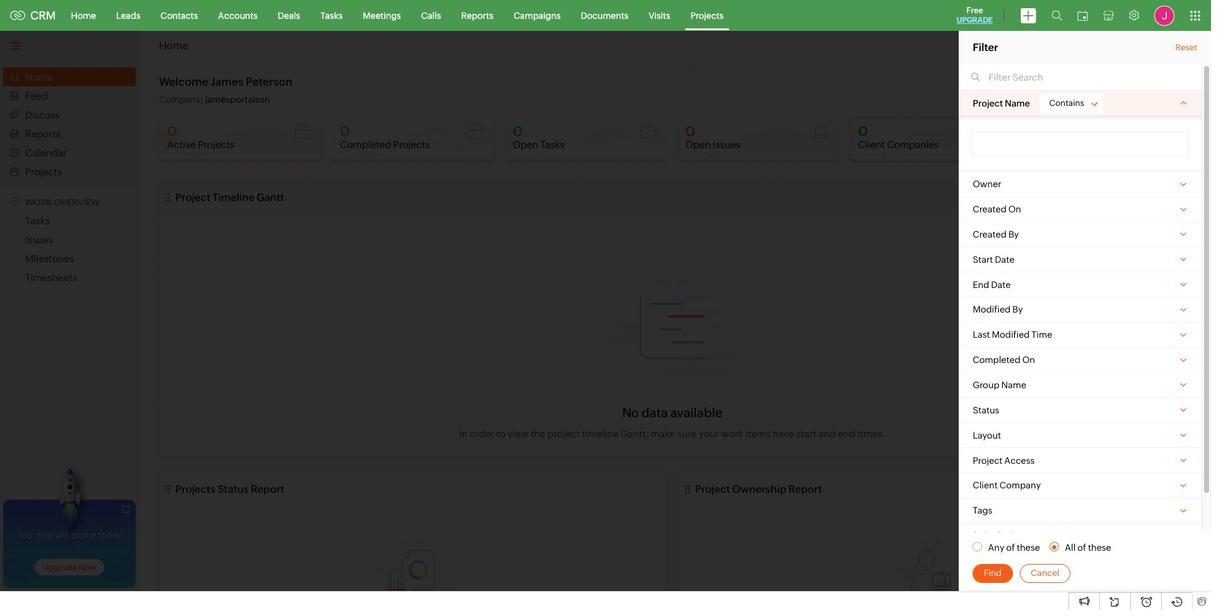 Task type: locate. For each thing, give the bounding box(es) containing it.
reports
[[461, 10, 494, 21]]

campaigns link
[[504, 0, 571, 31]]

crm link
[[10, 9, 56, 22]]

contacts link
[[151, 0, 208, 31]]

calls
[[421, 10, 441, 21]]

home
[[71, 10, 96, 21]]

projects link
[[681, 0, 734, 31]]

calendar image
[[1078, 10, 1089, 21]]

accounts link
[[208, 0, 268, 31]]

leads
[[116, 10, 140, 21]]

reports link
[[451, 0, 504, 31]]

calls link
[[411, 0, 451, 31]]

projects
[[691, 10, 724, 21]]

free upgrade
[[957, 6, 993, 25]]

free
[[967, 6, 984, 15]]

accounts
[[218, 10, 258, 21]]

profile image
[[1155, 5, 1175, 26]]

create menu image
[[1021, 8, 1037, 23]]

deals link
[[268, 0, 310, 31]]

home link
[[61, 0, 106, 31]]

contacts
[[161, 10, 198, 21]]

search image
[[1052, 10, 1063, 21]]

crm
[[30, 9, 56, 22]]

deals
[[278, 10, 300, 21]]



Task type: describe. For each thing, give the bounding box(es) containing it.
profile element
[[1147, 0, 1183, 31]]

tasks link
[[310, 0, 353, 31]]

create menu element
[[1013, 0, 1044, 31]]

leads link
[[106, 0, 151, 31]]

meetings link
[[353, 0, 411, 31]]

meetings
[[363, 10, 401, 21]]

search element
[[1044, 0, 1070, 31]]

upgrade
[[957, 16, 993, 25]]

visits link
[[639, 0, 681, 31]]

documents link
[[571, 0, 639, 31]]

visits
[[649, 10, 671, 21]]

campaigns
[[514, 10, 561, 21]]

tasks
[[321, 10, 343, 21]]

documents
[[581, 10, 629, 21]]



Task type: vqa. For each thing, say whether or not it's contained in the screenshot.
logo
no



